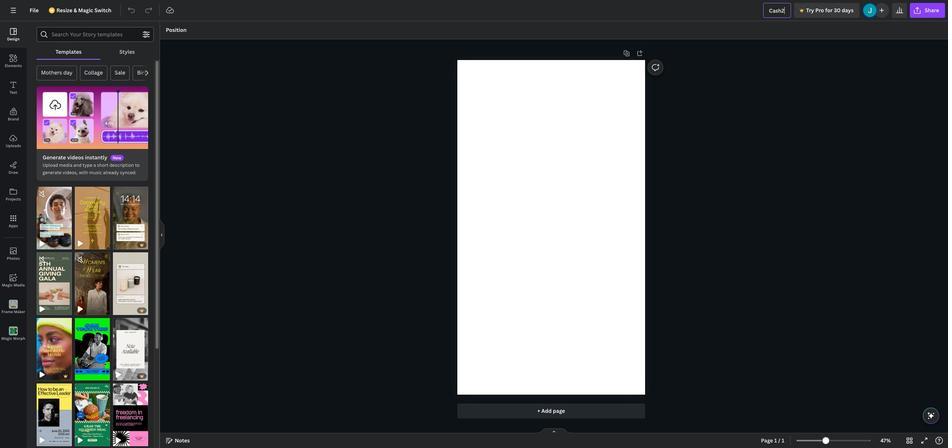 Task type: vqa. For each thing, say whether or not it's contained in the screenshot.
•
no



Task type: locate. For each thing, give the bounding box(es) containing it.
Search Your Story templates search field
[[52, 27, 139, 42]]

personal brand your story in fuchsia black cream anti-design style group
[[113, 379, 148, 446]]

side panel tab list
[[0, 21, 27, 347]]

hide image
[[160, 217, 165, 252]]

blue neon green black spunky geometric tech & business podcast instagram story group
[[75, 314, 110, 381]]

charity gala your story in dark green light yellow classy minimalist style group
[[37, 248, 72, 315]]

fashion your story in yellow brown beige chic mismatched type style group
[[75, 248, 110, 315]]

show pages image
[[537, 428, 572, 434]]

Design title text field
[[764, 3, 791, 18]]

neutral now available promotion video instagram story group
[[113, 314, 148, 381]]

khaki warm ui giveaway business instagram story group
[[113, 248, 148, 315]]

food & restaurant promo instagram story in green yellow bold nostalgia style group
[[75, 379, 110, 446]]

main menu bar
[[0, 0, 949, 21]]



Task type: describe. For each thing, give the bounding box(es) containing it.
khaki warm ui giveaway business instagram story image
[[113, 252, 148, 315]]

yellow gray contemporary cool business and networking story ad group
[[37, 379, 72, 446]]

magic video example usage image
[[37, 86, 148, 149]]

brown warm ui giveaway message notification business instagram story group
[[113, 182, 148, 249]]

beauty story ad in teal white elegant labels style group
[[37, 182, 72, 249]]

neon yellow and pink gen z adorkable sustainable brands sustainable fashion instagram story group
[[37, 314, 72, 381]]

Zoom button
[[874, 435, 898, 447]]

neon green beige white outreach program type and photocentric trendy church announcement instagram story group
[[75, 182, 110, 249]]

brown warm ui giveaway message notification business instagram story image
[[113, 187, 148, 249]]



